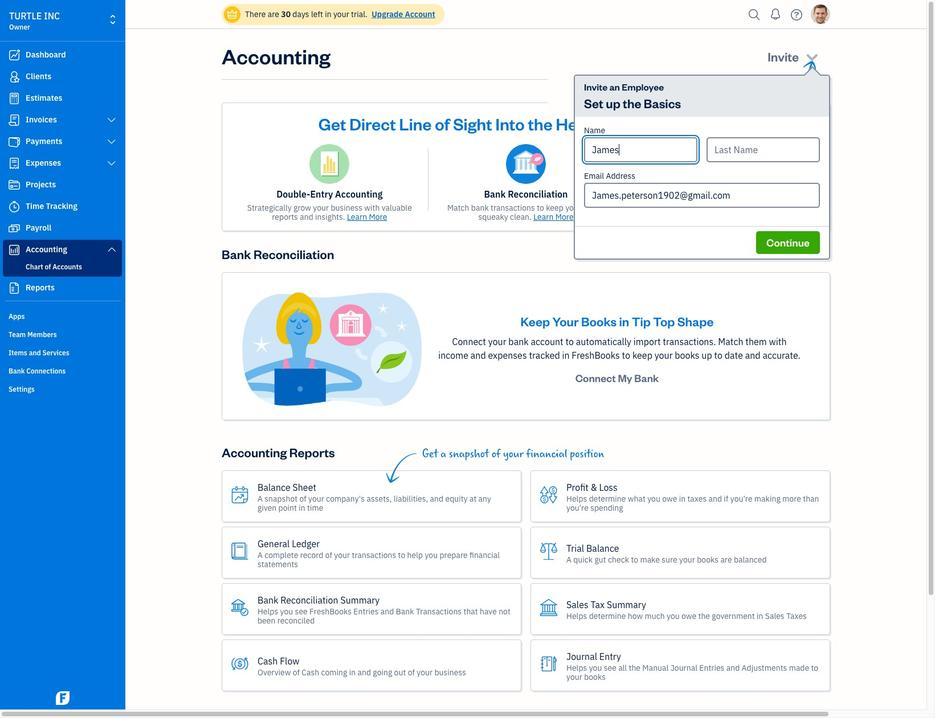 Task type: vqa. For each thing, say whether or not it's contained in the screenshot.


Task type: describe. For each thing, give the bounding box(es) containing it.
turtle inc owner
[[9, 10, 60, 31]]

clients
[[26, 71, 51, 82]]

connect for my
[[576, 372, 616, 385]]

making
[[755, 494, 781, 504]]

income
[[438, 350, 469, 361]]

employee
[[622, 81, 664, 93]]

bank inside connect your bank account to automatically import transactions. match them with income and expenses tracked in freshbooks to keep your books up to date and accurate.
[[509, 336, 529, 348]]

bank connections
[[9, 367, 66, 376]]

business
[[666, 113, 734, 135]]

1 horizontal spatial bank reconciliation
[[484, 189, 568, 200]]

learn for entry
[[347, 212, 367, 222]]

upgrade account link
[[369, 9, 435, 19]]

in inside journal entries and chart of accounts create journal entries and edit accounts in the chart of accounts with
[[786, 203, 792, 213]]

set
[[584, 95, 604, 111]]

what
[[628, 494, 646, 504]]

bank up "squeaky"
[[484, 189, 506, 200]]

company's
[[326, 494, 365, 504]]

help
[[407, 550, 423, 561]]

1 vertical spatial reconciliation
[[254, 246, 334, 262]]

expenses
[[26, 158, 61, 168]]

more
[[783, 494, 801, 504]]

helps for profit & loss
[[567, 494, 587, 504]]

your inside journal entry helps you see all the manual journal entries and adjustments made to your books
[[567, 672, 582, 683]]

owner
[[9, 23, 30, 31]]

complete
[[265, 550, 298, 561]]

invite an employee set up the basics
[[584, 81, 681, 111]]

with inside journal entries and chart of accounts create journal entries and edit accounts in the chart of accounts with
[[708, 212, 723, 222]]

your inside match bank transactions to keep your books squeaky clean.
[[565, 203, 581, 213]]

automatically
[[576, 336, 632, 348]]

0 horizontal spatial your
[[553, 314, 579, 329]]

helps for sales tax summary
[[567, 611, 587, 622]]

continue button
[[756, 231, 820, 254]]

connect my bank
[[576, 372, 659, 385]]

journal right manual
[[671, 663, 698, 673]]

in inside cash flow overview of cash coming in and going out of your business
[[349, 668, 356, 678]]

you inside general ledger a complete record of your transactions to help you prepare financial statements
[[425, 550, 438, 561]]

connections
[[26, 367, 66, 376]]

reconciliation inside bank reconciliation summary helps you see freshbooks entries and bank transactions that have not been reconciled
[[281, 595, 338, 606]]

the inside journal entry helps you see all the manual journal entries and adjustments made to your books
[[629, 663, 641, 673]]

bank left transactions
[[396, 607, 414, 617]]

2 horizontal spatial chart
[[727, 189, 751, 200]]

going
[[373, 668, 392, 678]]

bank inside button
[[635, 372, 659, 385]]

chevron large down image for invoices
[[106, 116, 117, 125]]

line
[[399, 113, 432, 135]]

freshbooks inside bank reconciliation summary helps you see freshbooks entries and bank transactions that have not been reconciled
[[310, 607, 352, 617]]

your inside balance sheet a snapshot of your company's assets, liabilities, and equity at any given point in time
[[308, 494, 324, 504]]

account
[[405, 9, 435, 19]]

time tracking link
[[3, 197, 122, 217]]

1 horizontal spatial you're
[[731, 494, 753, 504]]

invite button
[[758, 43, 830, 70]]

apps
[[9, 312, 25, 321]]

match inside connect your bank account to automatically import transactions. match them with income and expenses tracked in freshbooks to keep your books up to date and accurate.
[[718, 336, 744, 348]]

and right income
[[471, 350, 486, 361]]

you inside profit & loss helps determine what you owe in taxes and if you're making more than you're spending
[[648, 494, 661, 504]]

helps inside journal entry helps you see all the manual journal entries and adjustments made to your books
[[567, 663, 587, 673]]

items
[[9, 349, 27, 357]]

time tracking
[[26, 201, 78, 211]]

grow
[[294, 203, 311, 213]]

freshbooks inside connect your bank account to automatically import transactions. match them with income and expenses tracked in freshbooks to keep your books up to date and accurate.
[[572, 350, 620, 361]]

with inside connect your bank account to automatically import transactions. match them with income and expenses tracked in freshbooks to keep your books up to date and accurate.
[[769, 336, 787, 348]]

keep inside match bank transactions to keep your books squeaky clean.
[[546, 203, 564, 213]]

you inside bank reconciliation summary helps you see freshbooks entries and bank transactions that have not been reconciled
[[280, 607, 293, 617]]

and inside strategically grow your business with valuable reports and insights.
[[300, 212, 313, 222]]

of up accounts
[[753, 189, 761, 200]]

address
[[606, 171, 636, 181]]

the inside invite an employee set up the basics
[[623, 95, 642, 111]]

match bank transactions to keep your books squeaky clean.
[[447, 203, 605, 222]]

insights.
[[315, 212, 345, 222]]

1 horizontal spatial accounts
[[673, 212, 706, 222]]

items and services link
[[3, 344, 122, 361]]

in inside profit & loss helps determine what you owe in taxes and if you're making more than you're spending
[[679, 494, 686, 504]]

team members link
[[3, 326, 122, 343]]

strategically grow your business with valuable reports and insights.
[[247, 203, 412, 222]]

match inside match bank transactions to keep your books squeaky clean.
[[447, 203, 469, 213]]

chart image
[[7, 245, 21, 256]]

get direct line of sight into the health of your business
[[318, 113, 734, 135]]

basics
[[644, 95, 681, 111]]

date
[[725, 350, 743, 361]]

liabilities,
[[394, 494, 428, 504]]

chart of accounts
[[26, 263, 82, 271]]

bank down strategically
[[222, 246, 251, 262]]

chevron large down image for expenses
[[106, 159, 117, 168]]

in inside sales tax summary helps determine how much you owe the government in sales taxes
[[757, 611, 763, 622]]

money image
[[7, 223, 21, 234]]

entries left edit
[[693, 203, 719, 213]]

been
[[258, 616, 276, 626]]

to inside match bank transactions to keep your books squeaky clean.
[[537, 203, 544, 213]]

0 horizontal spatial sales
[[567, 599, 589, 611]]

payment image
[[7, 136, 21, 148]]

team members
[[9, 331, 57, 339]]

there are 30 days left in your trial. upgrade account
[[245, 9, 435, 19]]

learn for reconciliation
[[534, 212, 554, 222]]

0 horizontal spatial bank reconciliation
[[222, 246, 334, 262]]

30
[[281, 9, 291, 19]]

books inside connect your bank account to automatically import transactions. match them with income and expenses tracked in freshbooks to keep your books up to date and accurate.
[[675, 350, 700, 361]]

1 horizontal spatial cash
[[302, 668, 319, 678]]

email address
[[584, 171, 636, 181]]

top
[[653, 314, 675, 329]]

settings link
[[3, 381, 122, 398]]

your inside general ledger a complete record of your transactions to help you prepare financial statements
[[334, 550, 350, 561]]

of right line
[[435, 113, 450, 135]]

of right name
[[609, 113, 624, 135]]

balanced
[[734, 555, 767, 565]]

connect your bank account to automatically import transactions. match them with income and expenses tracked in freshbooks to keep your books up to date and accurate.
[[438, 336, 801, 361]]

cash flow overview of cash coming in and going out of your business
[[258, 656, 466, 678]]

payroll
[[26, 223, 51, 233]]

reports inside the main "element"
[[26, 283, 55, 293]]

determine for loss
[[589, 494, 626, 504]]

chart inside the main "element"
[[26, 263, 43, 271]]

a for general ledger
[[258, 550, 263, 561]]

notifications image
[[767, 3, 785, 26]]

entry for journal
[[600, 651, 621, 663]]

dashboard
[[26, 50, 66, 60]]

squeaky
[[478, 212, 508, 222]]

prepare
[[440, 550, 468, 561]]

and inside balance sheet a snapshot of your company's assets, liabilities, and equity at any given point in time
[[430, 494, 444, 504]]

with inside strategically grow your business with valuable reports and insights.
[[364, 203, 380, 213]]

invoice image
[[7, 115, 21, 126]]

the right "into"
[[528, 113, 553, 135]]

in right left
[[325, 9, 332, 19]]

get a snapshot of your financial position
[[422, 448, 604, 461]]

an
[[610, 81, 620, 93]]

position
[[570, 448, 604, 461]]

my
[[618, 372, 632, 385]]

connect my bank button
[[565, 367, 669, 390]]

profit
[[567, 482, 589, 493]]

reconciled
[[277, 616, 315, 626]]

valuable
[[382, 203, 412, 213]]

reports link
[[3, 278, 122, 299]]

journal up "create"
[[643, 189, 675, 200]]

tracking
[[46, 201, 78, 211]]

transactions inside match bank transactions to keep your books squeaky clean.
[[491, 203, 535, 213]]

connect for your
[[452, 336, 486, 348]]

accounts inside the main "element"
[[53, 263, 82, 271]]

of inside general ledger a complete record of your transactions to help you prepare financial statements
[[325, 550, 332, 561]]

main element
[[0, 0, 154, 710]]

have
[[480, 607, 497, 617]]

estimate image
[[7, 93, 21, 104]]

of inside balance sheet a snapshot of your company's assets, liabilities, and equity at any given point in time
[[300, 494, 307, 504]]

owe inside profit & loss helps determine what you owe in taxes and if you're making more than you're spending
[[662, 494, 677, 504]]

and down the journal entries and chart of accounts image
[[709, 189, 725, 200]]

taxes
[[688, 494, 707, 504]]

summary for bank reconciliation summary
[[341, 595, 380, 606]]

taxes
[[787, 611, 807, 622]]

0 vertical spatial financial
[[526, 448, 568, 461]]

gut
[[595, 555, 606, 565]]

quick
[[574, 555, 593, 565]]

invoices link
[[3, 110, 122, 131]]

dashboard image
[[7, 50, 21, 61]]

import
[[634, 336, 661, 348]]

double-entry accounting image
[[310, 144, 350, 184]]

connect your bank account to begin matching your bank transactions image
[[241, 291, 423, 408]]

projects link
[[3, 175, 122, 195]]

freshbooks image
[[54, 692, 72, 706]]

accounts
[[752, 203, 784, 213]]

owe inside sales tax summary helps determine how much you owe the government in sales taxes
[[682, 611, 697, 622]]

double-entry accounting
[[277, 189, 383, 200]]

1 vertical spatial reports
[[289, 445, 335, 461]]

and down them
[[745, 350, 761, 361]]

transactions.
[[663, 336, 716, 348]]

1 horizontal spatial sales
[[765, 611, 785, 622]]

general ledger a complete record of your transactions to help you prepare financial statements
[[258, 538, 500, 570]]



Task type: locate. For each thing, give the bounding box(es) containing it.
0 horizontal spatial snapshot
[[265, 494, 298, 504]]

reconciliation up match bank transactions to keep your books squeaky clean. at the top
[[508, 189, 568, 200]]

of inside chart of accounts link
[[45, 263, 51, 271]]

left
[[311, 9, 323, 19]]

1 vertical spatial cash
[[302, 668, 319, 678]]

make
[[640, 555, 660, 565]]

entry up strategically grow your business with valuable reports and insights.
[[310, 189, 333, 200]]

time
[[307, 503, 323, 513]]

0 horizontal spatial bank
[[471, 203, 489, 213]]

determine inside sales tax summary helps determine how much you owe the government in sales taxes
[[589, 611, 626, 622]]

and
[[709, 189, 725, 200], [721, 203, 734, 213], [300, 212, 313, 222], [29, 349, 41, 357], [471, 350, 486, 361], [745, 350, 761, 361], [430, 494, 444, 504], [709, 494, 722, 504], [381, 607, 394, 617], [727, 663, 740, 673], [358, 668, 371, 678]]

1 horizontal spatial keep
[[633, 350, 653, 361]]

0 horizontal spatial transactions
[[352, 550, 396, 561]]

invite inside invite an employee set up the basics
[[584, 81, 608, 93]]

more for double-entry accounting
[[369, 212, 387, 222]]

helps inside bank reconciliation summary helps you see freshbooks entries and bank transactions that have not been reconciled
[[258, 607, 278, 617]]

snapshot inside balance sheet a snapshot of your company's assets, liabilities, and equity at any given point in time
[[265, 494, 298, 504]]

helps down quick at the right of page
[[567, 611, 587, 622]]

learn more
[[347, 212, 387, 222], [534, 212, 574, 222]]

accounts down "enter an email address" text field
[[673, 212, 706, 222]]

balance inside trial balance a quick gut check to make sure your books are balanced
[[586, 543, 619, 554]]

get
[[318, 113, 346, 135], [422, 448, 438, 461]]

journal down tax
[[567, 651, 597, 663]]

0 vertical spatial chevron large down image
[[106, 116, 117, 125]]

business right out
[[435, 668, 466, 678]]

1 vertical spatial invite
[[584, 81, 608, 93]]

summary for sales tax summary
[[607, 599, 646, 611]]

you're down profit
[[567, 503, 589, 513]]

1 vertical spatial freshbooks
[[310, 607, 352, 617]]

given
[[258, 503, 277, 513]]

bank reconciliation down reports
[[222, 246, 334, 262]]

transactions inside general ledger a complete record of your transactions to help you prepare financial statements
[[352, 550, 396, 561]]

1 horizontal spatial invite
[[768, 48, 799, 64]]

apps link
[[3, 308, 122, 325]]

1 vertical spatial business
[[435, 668, 466, 678]]

edit
[[736, 203, 750, 213]]

bank up been
[[258, 595, 278, 606]]

business down double-entry accounting
[[331, 203, 363, 213]]

0 horizontal spatial freshbooks
[[310, 607, 352, 617]]

0 vertical spatial sales
[[567, 599, 589, 611]]

2 determine from the top
[[589, 611, 626, 622]]

0 horizontal spatial balance
[[258, 482, 291, 493]]

1 vertical spatial determine
[[589, 611, 626, 622]]

connect
[[452, 336, 486, 348], [576, 372, 616, 385]]

2 vertical spatial chart
[[26, 263, 43, 271]]

1 vertical spatial keep
[[633, 350, 653, 361]]

chevron large down image for accounting
[[106, 245, 117, 254]]

you're right "if"
[[731, 494, 753, 504]]

you inside journal entry helps you see all the manual journal entries and adjustments made to your books
[[589, 663, 602, 673]]

and inside cash flow overview of cash coming in and going out of your business
[[358, 668, 371, 678]]

to inside trial balance a quick gut check to make sure your books are balanced
[[631, 555, 638, 565]]

1 horizontal spatial balance
[[586, 543, 619, 554]]

financial right prepare in the bottom of the page
[[470, 550, 500, 561]]

in inside balance sheet a snapshot of your company's assets, liabilities, and equity at any given point in time
[[299, 503, 305, 513]]

&
[[591, 482, 597, 493]]

chevron large down image for payments
[[106, 137, 117, 146]]

a
[[258, 494, 263, 504], [258, 550, 263, 561], [567, 555, 572, 565]]

chevron large down image
[[106, 116, 117, 125], [106, 159, 117, 168]]

and left "if"
[[709, 494, 722, 504]]

invite
[[768, 48, 799, 64], [584, 81, 608, 93]]

invite up set
[[584, 81, 608, 93]]

invite inside 'dropdown button'
[[768, 48, 799, 64]]

up inside connect your bank account to automatically import transactions. match them with income and expenses tracked in freshbooks to keep your books up to date and accurate.
[[702, 350, 712, 361]]

chevrondown image
[[804, 48, 820, 64]]

1 vertical spatial balance
[[586, 543, 619, 554]]

financial inside general ledger a complete record of your transactions to help you prepare financial statements
[[470, 550, 500, 561]]

1 more from the left
[[369, 212, 387, 222]]

payments link
[[3, 132, 122, 152]]

1 vertical spatial your
[[553, 314, 579, 329]]

bank right my
[[635, 372, 659, 385]]

chart up edit
[[727, 189, 751, 200]]

Last Name text field
[[707, 137, 820, 162]]

1 vertical spatial chevron large down image
[[106, 159, 117, 168]]

0 vertical spatial see
[[295, 607, 308, 617]]

expense image
[[7, 158, 21, 169]]

you right help
[[425, 550, 438, 561]]

sales left tax
[[567, 599, 589, 611]]

time
[[26, 201, 44, 211]]

books inside journal entry helps you see all the manual journal entries and adjustments made to your books
[[584, 672, 606, 683]]

0 vertical spatial match
[[447, 203, 469, 213]]

direct
[[349, 113, 396, 135]]

client image
[[7, 71, 21, 83]]

record
[[300, 550, 323, 561]]

are inside trial balance a quick gut check to make sure your books are balanced
[[721, 555, 732, 565]]

search image
[[746, 6, 764, 23]]

and inside profit & loss helps determine what you owe in taxes and if you're making more than you're spending
[[709, 494, 722, 504]]

to
[[537, 203, 544, 213], [566, 336, 574, 348], [622, 350, 630, 361], [714, 350, 723, 361], [398, 550, 405, 561], [631, 555, 638, 565], [811, 663, 819, 673]]

1 vertical spatial sales
[[765, 611, 785, 622]]

summary inside sales tax summary helps determine how much you owe the government in sales taxes
[[607, 599, 646, 611]]

to left help
[[398, 550, 405, 561]]

chevron large down image down payments link
[[106, 159, 117, 168]]

project image
[[7, 180, 21, 191]]

learn more right the insights.
[[347, 212, 387, 222]]

and right reports
[[300, 212, 313, 222]]

in right coming
[[349, 668, 356, 678]]

timer image
[[7, 201, 21, 213]]

0 horizontal spatial keep
[[546, 203, 564, 213]]

1 vertical spatial snapshot
[[265, 494, 298, 504]]

0 horizontal spatial learn
[[347, 212, 367, 222]]

determine down loss
[[589, 494, 626, 504]]

entries inside bank reconciliation summary helps you see freshbooks entries and bank transactions that have not been reconciled
[[354, 607, 379, 617]]

owe right the much
[[682, 611, 697, 622]]

not
[[499, 607, 511, 617]]

balance up gut
[[586, 543, 619, 554]]

business inside cash flow overview of cash coming in and going out of your business
[[435, 668, 466, 678]]

your inside strategically grow your business with valuable reports and insights.
[[313, 203, 329, 213]]

double-
[[277, 189, 310, 200]]

projects
[[26, 180, 56, 190]]

0 vertical spatial chart
[[727, 189, 751, 200]]

your
[[628, 113, 663, 135], [553, 314, 579, 329]]

0 horizontal spatial invite
[[584, 81, 608, 93]]

of right out
[[408, 668, 415, 678]]

your up first name text box
[[628, 113, 663, 135]]

trial.
[[351, 9, 368, 19]]

made
[[789, 663, 809, 673]]

sales tax summary helps determine how much you owe the government in sales taxes
[[567, 599, 807, 622]]

1 horizontal spatial snapshot
[[449, 448, 489, 461]]

2 chevron large down image from the top
[[106, 159, 117, 168]]

1 horizontal spatial entry
[[600, 651, 621, 663]]

determine inside profit & loss helps determine what you owe in taxes and if you're making more than you're spending
[[589, 494, 626, 504]]

reports down chart of accounts
[[26, 283, 55, 293]]

much
[[645, 611, 665, 622]]

summary down general ledger a complete record of your transactions to help you prepare financial statements
[[341, 595, 380, 606]]

transactions left help
[[352, 550, 396, 561]]

2 learn more from the left
[[534, 212, 574, 222]]

accounting
[[222, 43, 331, 70], [335, 189, 383, 200], [26, 245, 67, 255], [222, 445, 287, 461]]

1 chevron large down image from the top
[[106, 137, 117, 146]]

bank
[[471, 203, 489, 213], [509, 336, 529, 348]]

to inside journal entry helps you see all the manual journal entries and adjustments made to your books
[[811, 663, 819, 673]]

see left all
[[604, 663, 617, 673]]

business inside strategically grow your business with valuable reports and insights.
[[331, 203, 363, 213]]

see inside bank reconciliation summary helps you see freshbooks entries and bank transactions that have not been reconciled
[[295, 607, 308, 617]]

manual
[[643, 663, 669, 673]]

you right the much
[[667, 611, 680, 622]]

1 vertical spatial match
[[718, 336, 744, 348]]

1 learn more from the left
[[347, 212, 387, 222]]

in left time on the left bottom of page
[[299, 503, 305, 513]]

0 vertical spatial chevron large down image
[[106, 137, 117, 146]]

account
[[531, 336, 564, 348]]

your inside trial balance a quick gut check to make sure your books are balanced
[[679, 555, 695, 565]]

reconciliation down reports
[[254, 246, 334, 262]]

helps
[[567, 494, 587, 504], [258, 607, 278, 617], [567, 611, 587, 622], [567, 663, 587, 673]]

2 horizontal spatial accounts
[[763, 189, 802, 200]]

0 horizontal spatial get
[[318, 113, 346, 135]]

0 horizontal spatial cash
[[258, 656, 278, 667]]

a for balance sheet
[[258, 494, 263, 504]]

balance sheet a snapshot of your company's assets, liabilities, and equity at any given point in time
[[258, 482, 491, 513]]

that
[[464, 607, 478, 617]]

settings
[[9, 385, 35, 394]]

0 horizontal spatial business
[[331, 203, 363, 213]]

go to help image
[[788, 6, 806, 23]]

0 horizontal spatial match
[[447, 203, 469, 213]]

1 horizontal spatial business
[[435, 668, 466, 678]]

1 vertical spatial transactions
[[352, 550, 396, 561]]

0 vertical spatial invite
[[768, 48, 799, 64]]

0 vertical spatial keep
[[546, 203, 564, 213]]

payroll link
[[3, 218, 122, 239]]

0 vertical spatial transactions
[[491, 203, 535, 213]]

bank up expenses
[[509, 336, 529, 348]]

0 vertical spatial accounts
[[763, 189, 802, 200]]

flow
[[280, 656, 300, 667]]

0 vertical spatial your
[[628, 113, 663, 135]]

2 chevron large down image from the top
[[106, 245, 117, 254]]

a down trial
[[567, 555, 572, 565]]

balance inside balance sheet a snapshot of your company's assets, liabilities, and equity at any given point in time
[[258, 482, 291, 493]]

reports
[[26, 283, 55, 293], [289, 445, 335, 461]]

crown image
[[226, 8, 238, 20]]

1 horizontal spatial connect
[[576, 372, 616, 385]]

journal
[[643, 189, 675, 200], [665, 203, 692, 213], [567, 651, 597, 663], [671, 663, 698, 673]]

0 vertical spatial snapshot
[[449, 448, 489, 461]]

are left the 30
[[268, 9, 279, 19]]

and left adjustments
[[727, 663, 740, 673]]

more for bank reconciliation
[[556, 212, 574, 222]]

1 horizontal spatial chart
[[642, 212, 662, 222]]

into
[[496, 113, 525, 135]]

bank connections link
[[3, 363, 122, 380]]

members
[[27, 331, 57, 339]]

reports up the "sheet"
[[289, 445, 335, 461]]

0 horizontal spatial you're
[[567, 503, 589, 513]]

determine down tax
[[589, 611, 626, 622]]

to inside general ledger a complete record of your transactions to help you prepare financial statements
[[398, 550, 405, 561]]

0 vertical spatial freshbooks
[[572, 350, 620, 361]]

connect up income
[[452, 336, 486, 348]]

0 horizontal spatial up
[[606, 95, 621, 111]]

services
[[42, 349, 69, 357]]

0 vertical spatial balance
[[258, 482, 291, 493]]

if
[[724, 494, 729, 504]]

books inside trial balance a quick gut check to make sure your books are balanced
[[697, 555, 719, 565]]

report image
[[7, 283, 21, 294]]

0 horizontal spatial connect
[[452, 336, 486, 348]]

0 horizontal spatial chart
[[26, 263, 43, 271]]

you left all
[[589, 663, 602, 673]]

1 horizontal spatial bank
[[509, 336, 529, 348]]

in
[[325, 9, 332, 19], [786, 203, 792, 213], [619, 314, 629, 329], [562, 350, 570, 361], [679, 494, 686, 504], [299, 503, 305, 513], [757, 611, 763, 622], [349, 668, 356, 678]]

in left "tip"
[[619, 314, 629, 329]]

entry for double-
[[310, 189, 333, 200]]

keep right clean.
[[546, 203, 564, 213]]

any
[[479, 494, 491, 504]]

get for get a snapshot of your financial position
[[422, 448, 438, 461]]

keep your books in tip top shape
[[521, 314, 714, 329]]

snapshot down the "sheet"
[[265, 494, 298, 504]]

1 vertical spatial chart
[[642, 212, 662, 222]]

journal entries and chart of accounts create journal entries and edit accounts in the chart of accounts with
[[639, 189, 806, 222]]

0 vertical spatial connect
[[452, 336, 486, 348]]

health
[[556, 113, 606, 135]]

helps inside profit & loss helps determine what you owe in taxes and if you're making more than you're spending
[[567, 494, 587, 504]]

in inside connect your bank account to automatically import transactions. match them with income and expenses tracked in freshbooks to keep your books up to date and accurate.
[[562, 350, 570, 361]]

up down the an at the top right of the page
[[606, 95, 621, 111]]

a
[[441, 448, 446, 461]]

cash left coming
[[302, 668, 319, 678]]

are left balanced
[[721, 555, 732, 565]]

Enter an email address text field
[[584, 183, 820, 208]]

0 horizontal spatial reports
[[26, 283, 55, 293]]

of right "create"
[[664, 212, 671, 222]]

overview
[[258, 668, 291, 678]]

0 vertical spatial entry
[[310, 189, 333, 200]]

and inside journal entry helps you see all the manual journal entries and adjustments made to your books
[[727, 663, 740, 673]]

1 vertical spatial get
[[422, 448, 438, 461]]

the
[[623, 95, 642, 111], [528, 113, 553, 135], [794, 203, 806, 213], [698, 611, 710, 622], [629, 663, 641, 673]]

1 horizontal spatial match
[[718, 336, 744, 348]]

1 vertical spatial chevron large down image
[[106, 245, 117, 254]]

1 vertical spatial financial
[[470, 550, 500, 561]]

to right clean.
[[537, 203, 544, 213]]

how
[[628, 611, 643, 622]]

match up date on the right of the page
[[718, 336, 744, 348]]

2 more from the left
[[556, 212, 574, 222]]

1 horizontal spatial learn
[[534, 212, 554, 222]]

1 horizontal spatial transactions
[[491, 203, 535, 213]]

profit & loss helps determine what you owe in taxes and if you're making more than you're spending
[[567, 482, 819, 513]]

with
[[364, 203, 380, 213], [708, 212, 723, 222], [769, 336, 787, 348]]

1 vertical spatial up
[[702, 350, 712, 361]]

in right government
[[757, 611, 763, 622]]

your inside cash flow overview of cash coming in and going out of your business
[[417, 668, 433, 678]]

invite left the chevrondown image
[[768, 48, 799, 64]]

0 horizontal spatial accounts
[[53, 263, 82, 271]]

and inside bank reconciliation summary helps you see freshbooks entries and bank transactions that have not been reconciled
[[381, 607, 394, 617]]

the down 'employee'
[[623, 95, 642, 111]]

bank inside match bank transactions to keep your books squeaky clean.
[[471, 203, 489, 213]]

journal right "create"
[[665, 203, 692, 213]]

2 vertical spatial accounts
[[53, 263, 82, 271]]

team
[[9, 331, 26, 339]]

your up account
[[553, 314, 579, 329]]

in left taxes in the right of the page
[[679, 494, 686, 504]]

0 horizontal spatial owe
[[662, 494, 677, 504]]

learn
[[347, 212, 367, 222], [534, 212, 554, 222]]

1 vertical spatial owe
[[682, 611, 697, 622]]

summary up how
[[607, 599, 646, 611]]

spending
[[591, 503, 623, 513]]

sales
[[567, 599, 589, 611], [765, 611, 785, 622]]

chevron large down image inside payments link
[[106, 137, 117, 146]]

more
[[369, 212, 387, 222], [556, 212, 574, 222]]

snapshot right a
[[449, 448, 489, 461]]

0 vertical spatial are
[[268, 9, 279, 19]]

and inside the main "element"
[[29, 349, 41, 357]]

helps down profit
[[567, 494, 587, 504]]

days
[[293, 9, 309, 19]]

in right tracked
[[562, 350, 570, 361]]

0 vertical spatial reports
[[26, 283, 55, 293]]

accounts down accounting link
[[53, 263, 82, 271]]

see inside journal entry helps you see all the manual journal entries and adjustments made to your books
[[604, 663, 617, 673]]

1 horizontal spatial see
[[604, 663, 617, 673]]

a down general
[[258, 550, 263, 561]]

0 horizontal spatial are
[[268, 9, 279, 19]]

get left a
[[422, 448, 438, 461]]

chevron large down image down invoices 'link' at the left top
[[106, 137, 117, 146]]

chevron large down image up chart of accounts link
[[106, 245, 117, 254]]

and left "equity"
[[430, 494, 444, 504]]

0 horizontal spatial with
[[364, 203, 380, 213]]

there
[[245, 9, 266, 19]]

bank reconciliation image
[[506, 144, 546, 184]]

of right 'record'
[[325, 550, 332, 561]]

1 horizontal spatial your
[[628, 113, 663, 135]]

with up accurate.
[[769, 336, 787, 348]]

summary inside bank reconciliation summary helps you see freshbooks entries and bank transactions that have not been reconciled
[[341, 595, 380, 606]]

financial left "position"
[[526, 448, 568, 461]]

0 horizontal spatial more
[[369, 212, 387, 222]]

2 learn from the left
[[534, 212, 554, 222]]

a inside general ledger a complete record of your transactions to help you prepare financial statements
[[258, 550, 263, 561]]

entries
[[677, 189, 707, 200], [693, 203, 719, 213], [354, 607, 379, 617], [700, 663, 725, 673]]

adjustments
[[742, 663, 787, 673]]

up
[[606, 95, 621, 111], [702, 350, 712, 361]]

balance
[[258, 482, 291, 493], [586, 543, 619, 554]]

1 vertical spatial are
[[721, 555, 732, 565]]

you inside sales tax summary helps determine how much you owe the government in sales taxes
[[667, 611, 680, 622]]

0 vertical spatial reconciliation
[[508, 189, 568, 200]]

entry up all
[[600, 651, 621, 663]]

invite for invite
[[768, 48, 799, 64]]

in right accounts
[[786, 203, 792, 213]]

1 determine from the top
[[589, 494, 626, 504]]

more right the insights.
[[369, 212, 387, 222]]

1 horizontal spatial financial
[[526, 448, 568, 461]]

with down "enter an email address" text field
[[708, 212, 723, 222]]

bank inside the main "element"
[[9, 367, 25, 376]]

1 vertical spatial bank reconciliation
[[222, 246, 334, 262]]

tracked
[[529, 350, 560, 361]]

helps inside sales tax summary helps determine how much you owe the government in sales taxes
[[567, 611, 587, 622]]

the inside journal entries and chart of accounts create journal entries and edit accounts in the chart of accounts with
[[794, 203, 806, 213]]

1 horizontal spatial up
[[702, 350, 712, 361]]

you right the what
[[648, 494, 661, 504]]

1 chevron large down image from the top
[[106, 116, 117, 125]]

invite for invite an employee set up the basics
[[584, 81, 608, 93]]

chart down "enter an email address" text field
[[642, 212, 662, 222]]

of down flow
[[293, 668, 300, 678]]

determine for summary
[[589, 611, 626, 622]]

accounting reports
[[222, 445, 335, 461]]

1 learn from the left
[[347, 212, 367, 222]]

learn more for double-entry accounting
[[347, 212, 387, 222]]

entry inside journal entry helps you see all the manual journal entries and adjustments made to your books
[[600, 651, 621, 663]]

up down transactions.
[[702, 350, 712, 361]]

ledger
[[292, 538, 320, 550]]

1 vertical spatial accounts
[[673, 212, 706, 222]]

1 horizontal spatial more
[[556, 212, 574, 222]]

helps for bank reconciliation summary
[[258, 607, 278, 617]]

learn more right clean.
[[534, 212, 574, 222]]

you
[[648, 494, 661, 504], [425, 550, 438, 561], [280, 607, 293, 617], [667, 611, 680, 622], [589, 663, 602, 673]]

to right account
[[566, 336, 574, 348]]

1 vertical spatial bank
[[509, 336, 529, 348]]

1 vertical spatial entry
[[600, 651, 621, 663]]

cash up overview
[[258, 656, 278, 667]]

snapshot
[[449, 448, 489, 461], [265, 494, 298, 504]]

to left date on the right of the page
[[714, 350, 723, 361]]

owe left taxes in the right of the page
[[662, 494, 677, 504]]

up inside invite an employee set up the basics
[[606, 95, 621, 111]]

chevron large down image inside accounting link
[[106, 245, 117, 254]]

0 vertical spatial cash
[[258, 656, 278, 667]]

turtle
[[9, 10, 42, 22]]

freshbooks
[[572, 350, 620, 361], [310, 607, 352, 617]]

estimates link
[[3, 88, 122, 109]]

than
[[803, 494, 819, 504]]

0 horizontal spatial learn more
[[347, 212, 387, 222]]

learn more for bank reconciliation
[[534, 212, 574, 222]]

First Name text field
[[584, 137, 698, 162]]

connect inside connect your bank account to automatically import transactions. match them with income and expenses tracked in freshbooks to keep your books up to date and accurate.
[[452, 336, 486, 348]]

books inside match bank transactions to keep your books squeaky clean.
[[583, 203, 605, 213]]

1 vertical spatial see
[[604, 663, 617, 673]]

0 vertical spatial get
[[318, 113, 346, 135]]

1 horizontal spatial are
[[721, 555, 732, 565]]

2 horizontal spatial with
[[769, 336, 787, 348]]

of right a
[[492, 448, 501, 461]]

entries inside journal entry helps you see all the manual journal entries and adjustments made to your books
[[700, 663, 725, 673]]

a inside balance sheet a snapshot of your company's assets, liabilities, and equity at any given point in time
[[258, 494, 263, 504]]

the inside sales tax summary helps determine how much you owe the government in sales taxes
[[698, 611, 710, 622]]

keep inside connect your bank account to automatically import transactions. match them with income and expenses tracked in freshbooks to keep your books up to date and accurate.
[[633, 350, 653, 361]]

connect inside button
[[576, 372, 616, 385]]

a inside trial balance a quick gut check to make sure your books are balanced
[[567, 555, 572, 565]]

0 vertical spatial determine
[[589, 494, 626, 504]]

1 horizontal spatial with
[[708, 212, 723, 222]]

loss
[[599, 482, 618, 493]]

books left all
[[584, 672, 606, 683]]

and left edit
[[721, 203, 734, 213]]

a for trial balance
[[567, 555, 572, 565]]

chevron large down image
[[106, 137, 117, 146], [106, 245, 117, 254]]

accounting inside accounting link
[[26, 245, 67, 255]]

close image
[[809, 111, 822, 124]]

to up my
[[622, 350, 630, 361]]

continue
[[767, 236, 810, 249]]

entries down the journal entries and chart of accounts image
[[677, 189, 707, 200]]

match left "squeaky"
[[447, 203, 469, 213]]

get for get direct line of sight into the health of your business
[[318, 113, 346, 135]]

journal entries and chart of accounts image
[[703, 144, 742, 184]]



